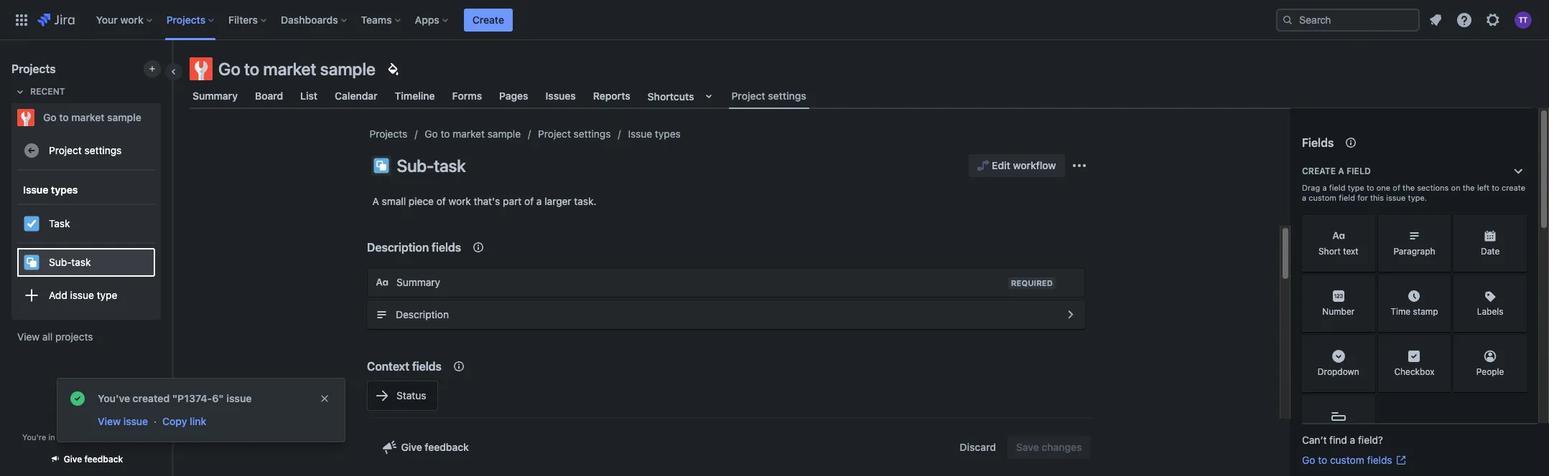 Task type: vqa. For each thing, say whether or not it's contained in the screenshot.
STAMP
yes



Task type: locate. For each thing, give the bounding box(es) containing it.
view all projects link
[[11, 325, 161, 351]]

paragraph
[[1394, 246, 1436, 257]]

issue up project in the left of the page
[[123, 416, 148, 428]]

go to market sample down recent
[[43, 111, 141, 124]]

create
[[1502, 183, 1526, 193]]

your work button
[[92, 8, 158, 31]]

1 vertical spatial give feedback
[[64, 455, 123, 465]]

projects
[[166, 13, 206, 26], [11, 62, 56, 75], [370, 128, 407, 140]]

"p1374-
[[172, 393, 212, 405]]

project
[[732, 90, 765, 102], [538, 128, 571, 140], [49, 144, 82, 156]]

sub- up add
[[49, 256, 71, 268]]

go to market sample link down forms link at the left of page
[[425, 126, 521, 143]]

field down create a field
[[1329, 183, 1346, 193]]

view issue
[[98, 416, 148, 428]]

1 horizontal spatial projects
[[166, 13, 206, 26]]

calendar link
[[332, 83, 380, 109]]

2 horizontal spatial market
[[453, 128, 485, 140]]

issue types
[[628, 128, 681, 140], [23, 184, 78, 196]]

team-
[[64, 433, 87, 442]]

view all projects
[[17, 331, 93, 343]]

fields left more information about the context fields icon
[[432, 241, 461, 254]]

task.
[[574, 195, 597, 208]]

copy link
[[162, 416, 206, 428]]

1 horizontal spatial the
[[1463, 183, 1475, 193]]

context fields
[[367, 361, 442, 374]]

go to market sample up list
[[218, 59, 376, 79]]

discard
[[960, 442, 996, 454]]

appswitcher icon image
[[13, 11, 30, 28]]

0 horizontal spatial sub-
[[49, 256, 71, 268]]

0 vertical spatial create
[[473, 13, 504, 26]]

give for the leftmost give feedback button
[[64, 455, 82, 465]]

0 horizontal spatial the
[[1403, 183, 1415, 193]]

fields left more information about the context fields image
[[412, 361, 442, 374]]

give feedback down "you're in a team-managed project"
[[64, 455, 123, 465]]

view
[[17, 331, 40, 343], [98, 416, 121, 428]]

sub-task up add
[[49, 256, 91, 268]]

1 horizontal spatial create
[[1302, 166, 1336, 177]]

1 vertical spatial view
[[98, 416, 121, 428]]

reports link
[[590, 83, 633, 109]]

dashboards
[[281, 13, 338, 26]]

projects left filters
[[166, 13, 206, 26]]

field up for
[[1347, 166, 1371, 177]]

dismiss image
[[319, 394, 330, 405]]

fields for description fields
[[432, 241, 461, 254]]

1 vertical spatial description
[[396, 309, 449, 321]]

1 horizontal spatial give
[[401, 442, 422, 454]]

issue right add
[[70, 289, 94, 301]]

1 horizontal spatial type
[[1348, 183, 1365, 193]]

project down "issues" link
[[538, 128, 571, 140]]

2 horizontal spatial projects
[[370, 128, 407, 140]]

left
[[1477, 183, 1490, 193]]

more information about the context fields image
[[470, 239, 487, 256]]

add
[[49, 289, 67, 301]]

1 horizontal spatial summary
[[397, 277, 440, 289]]

type down sub-task link
[[97, 289, 117, 301]]

sub-task link
[[17, 249, 155, 277]]

sub-task inside group
[[49, 256, 91, 268]]

2 horizontal spatial go to market sample
[[425, 128, 521, 140]]

0 horizontal spatial of
[[437, 195, 446, 208]]

short
[[1319, 246, 1341, 257]]

project settings link down "issues" link
[[538, 126, 611, 143]]

1 horizontal spatial project settings link
[[538, 126, 611, 143]]

projects for projects popup button
[[166, 13, 206, 26]]

the
[[1403, 183, 1415, 193], [1463, 183, 1475, 193]]

0 vertical spatial description
[[367, 241, 429, 254]]

projects up recent
[[11, 62, 56, 75]]

board
[[255, 90, 283, 102]]

0 horizontal spatial summary
[[193, 90, 238, 102]]

project settings inside project settings link
[[49, 144, 122, 156]]

2 vertical spatial market
[[453, 128, 485, 140]]

part
[[503, 195, 522, 208]]

alert
[[57, 379, 345, 442]]

0 vertical spatial give
[[401, 442, 422, 454]]

1 vertical spatial settings
[[574, 128, 611, 140]]

task up a small piece of work that's part of a larger task. on the left top of page
[[434, 156, 466, 176]]

1 vertical spatial types
[[51, 184, 78, 196]]

1 vertical spatial sub-task
[[49, 256, 91, 268]]

0 vertical spatial feedback
[[425, 442, 469, 454]]

0 horizontal spatial projects
[[11, 62, 56, 75]]

shortcuts button
[[645, 83, 720, 109]]

to up board
[[244, 59, 259, 79]]

field left for
[[1339, 193, 1355, 203]]

issue types down shortcuts
[[628, 128, 681, 140]]

1 vertical spatial sub-
[[49, 256, 71, 268]]

1 horizontal spatial project
[[538, 128, 571, 140]]

feedback down 'managed' on the bottom of the page
[[84, 455, 123, 465]]

work
[[120, 13, 143, 26], [449, 195, 471, 208]]

custom
[[1309, 193, 1337, 203], [1330, 455, 1365, 467]]

projects for the projects link
[[370, 128, 407, 140]]

type.
[[1408, 193, 1427, 203]]

1 vertical spatial fields
[[412, 361, 442, 374]]

banner
[[0, 0, 1549, 40]]

add issue type image
[[23, 287, 40, 305]]

view inside alert
[[98, 416, 121, 428]]

1 vertical spatial issue types
[[23, 184, 78, 196]]

issues link
[[543, 83, 579, 109]]

projects inside popup button
[[166, 13, 206, 26]]

dashboards button
[[277, 8, 352, 31]]

create inside button
[[473, 13, 504, 26]]

project inside tab list
[[732, 90, 765, 102]]

go to market sample link
[[11, 103, 155, 132], [425, 126, 521, 143]]

custom down can't find a field? at the bottom of page
[[1330, 455, 1365, 467]]

0 vertical spatial work
[[120, 13, 143, 26]]

short text
[[1319, 246, 1359, 257]]

jira image
[[37, 11, 75, 28], [37, 11, 75, 28]]

0 vertical spatial field
[[1347, 166, 1371, 177]]

project down recent
[[49, 144, 82, 156]]

2 the from the left
[[1463, 183, 1475, 193]]

1 vertical spatial create
[[1302, 166, 1336, 177]]

go down the "can't" on the bottom of the page
[[1302, 455, 1316, 467]]

0 horizontal spatial go to market sample link
[[11, 103, 155, 132]]

summary
[[193, 90, 238, 102], [397, 277, 440, 289]]

1 horizontal spatial go to market sample
[[218, 59, 376, 79]]

tab list
[[181, 83, 1541, 109]]

1 vertical spatial projects
[[11, 62, 56, 75]]

0 horizontal spatial task
[[71, 256, 91, 268]]

sample up calendar
[[320, 59, 376, 79]]

1 vertical spatial task
[[71, 256, 91, 268]]

field for create
[[1347, 166, 1371, 177]]

2 vertical spatial sample
[[488, 128, 521, 140]]

field
[[1347, 166, 1371, 177], [1329, 183, 1346, 193], [1339, 193, 1355, 203]]

0 horizontal spatial go to market sample
[[43, 111, 141, 124]]

1 horizontal spatial view
[[98, 416, 121, 428]]

edit
[[992, 159, 1011, 172]]

0 vertical spatial project
[[732, 90, 765, 102]]

view left all
[[17, 331, 40, 343]]

1 horizontal spatial sample
[[320, 59, 376, 79]]

0 vertical spatial projects
[[166, 13, 206, 26]]

custom down drag
[[1309, 193, 1337, 203]]

sample left add to starred image
[[107, 111, 141, 124]]

add issue type
[[49, 289, 117, 301]]

group
[[17, 171, 155, 319]]

give feedback button down "you're in a team-managed project"
[[41, 448, 132, 472]]

board link
[[252, 83, 286, 109]]

the right on
[[1463, 183, 1475, 193]]

field for drag
[[1329, 183, 1346, 193]]

sample down pages "link"
[[488, 128, 521, 140]]

issue right 6"
[[227, 393, 252, 405]]

0 vertical spatial issue types
[[628, 128, 681, 140]]

alert containing you've created "p1374-6" issue
[[57, 379, 345, 442]]

1 vertical spatial give
[[64, 455, 82, 465]]

summary link
[[190, 83, 241, 109]]

description inside button
[[396, 309, 449, 321]]

list
[[300, 90, 318, 102]]

issue type icon image
[[372, 157, 390, 175]]

a right find
[[1350, 435, 1356, 447]]

give feedback down status
[[401, 442, 469, 454]]

market
[[263, 59, 316, 79], [71, 111, 105, 124], [453, 128, 485, 140]]

1 horizontal spatial issue types
[[628, 128, 681, 140]]

a right drag
[[1323, 183, 1327, 193]]

0 vertical spatial sub-task
[[397, 156, 466, 176]]

work right your
[[120, 13, 143, 26]]

create up drag
[[1302, 166, 1336, 177]]

issue down reports 'link'
[[628, 128, 652, 140]]

type up for
[[1348, 183, 1365, 193]]

description for description fields
[[367, 241, 429, 254]]

of right piece
[[437, 195, 446, 208]]

0 horizontal spatial work
[[120, 13, 143, 26]]

project settings link down recent
[[17, 136, 155, 165]]

of right one
[[1393, 183, 1401, 193]]

reports
[[593, 90, 630, 102]]

work left that's
[[449, 195, 471, 208]]

view up 'managed' on the bottom of the page
[[98, 416, 121, 428]]

issue down one
[[1387, 193, 1406, 203]]

issue types up task at the top
[[23, 184, 78, 196]]

0 vertical spatial go to market sample
[[218, 59, 376, 79]]

for
[[1358, 193, 1368, 203]]

2 vertical spatial project
[[49, 144, 82, 156]]

1 horizontal spatial issue
[[628, 128, 652, 140]]

description down small on the top left of page
[[367, 241, 429, 254]]

0 horizontal spatial types
[[51, 184, 78, 196]]

calendar
[[335, 90, 378, 102]]

description up context fields
[[396, 309, 449, 321]]

give for the right give feedback button
[[401, 442, 422, 454]]

project settings inside tab list
[[732, 90, 807, 102]]

types down shortcuts
[[655, 128, 681, 140]]

tab list containing summary
[[181, 83, 1541, 109]]

issue up task "link"
[[23, 184, 48, 196]]

banner containing your work
[[0, 0, 1549, 40]]

of
[[1393, 183, 1401, 193], [437, 195, 446, 208], [524, 195, 534, 208]]

summary down 'description fields'
[[397, 277, 440, 289]]

give down status
[[401, 442, 422, 454]]

type
[[1348, 183, 1365, 193], [97, 289, 117, 301]]

that's
[[474, 195, 500, 208]]

1 horizontal spatial give feedback
[[401, 442, 469, 454]]

1 vertical spatial market
[[71, 111, 105, 124]]

0 horizontal spatial settings
[[84, 144, 122, 156]]

people
[[1477, 367, 1504, 378]]

issue inside drag a field type to one of the sections on the left to create a custom field for this issue type.
[[1387, 193, 1406, 203]]

create project image
[[147, 63, 158, 75]]

fields left this link will be opened in a new tab icon
[[1367, 455, 1393, 467]]

type inside drag a field type to one of the sections on the left to create a custom field for this issue type.
[[1348, 183, 1365, 193]]

pages
[[499, 90, 528, 102]]

project right 'shortcuts' popup button
[[732, 90, 765, 102]]

to down forms link at the left of page
[[441, 128, 450, 140]]

1 vertical spatial work
[[449, 195, 471, 208]]

types up task at the top
[[51, 184, 78, 196]]

0 vertical spatial type
[[1348, 183, 1365, 193]]

created
[[133, 393, 170, 405]]

give feedback
[[401, 442, 469, 454], [64, 455, 123, 465]]

group containing issue types
[[17, 171, 155, 319]]

task up add issue type
[[71, 256, 91, 268]]

2 vertical spatial field
[[1339, 193, 1355, 203]]

0 horizontal spatial give feedback
[[64, 455, 123, 465]]

0 vertical spatial task
[[434, 156, 466, 176]]

sub- right 'issue type icon'
[[397, 156, 434, 176]]

give down team-
[[64, 455, 82, 465]]

0 horizontal spatial project settings
[[49, 144, 122, 156]]

feedback down status
[[425, 442, 469, 454]]

sub-task up piece
[[397, 156, 466, 176]]

0 horizontal spatial type
[[97, 289, 117, 301]]

sections
[[1417, 183, 1449, 193]]

0 horizontal spatial feedback
[[84, 455, 123, 465]]

1 horizontal spatial market
[[263, 59, 316, 79]]

to up this in the top right of the page
[[1367, 183, 1375, 193]]

the up type.
[[1403, 183, 1415, 193]]

2 horizontal spatial of
[[1393, 183, 1401, 193]]

1 horizontal spatial task
[[434, 156, 466, 176]]

0 vertical spatial sample
[[320, 59, 376, 79]]

0 horizontal spatial give feedback button
[[41, 448, 132, 472]]

0 vertical spatial fields
[[432, 241, 461, 254]]

1 vertical spatial sample
[[107, 111, 141, 124]]

0 vertical spatial project settings
[[732, 90, 807, 102]]

1 horizontal spatial of
[[524, 195, 534, 208]]

1 horizontal spatial project settings
[[538, 128, 611, 140]]

give feedback button down status
[[372, 437, 478, 460]]

task inside group
[[71, 256, 91, 268]]

summary left board
[[193, 90, 238, 102]]

feedback
[[425, 442, 469, 454], [84, 455, 123, 465]]

2 vertical spatial projects
[[370, 128, 407, 140]]

go to market sample link down recent
[[11, 103, 155, 132]]

sub-task
[[397, 156, 466, 176], [49, 256, 91, 268]]

0 horizontal spatial market
[[71, 111, 105, 124]]

0 vertical spatial summary
[[193, 90, 238, 102]]

copy
[[162, 416, 187, 428]]

1 vertical spatial project settings
[[538, 128, 611, 140]]

1 horizontal spatial feedback
[[425, 442, 469, 454]]

of right part
[[524, 195, 534, 208]]

0 vertical spatial market
[[263, 59, 316, 79]]

teams
[[361, 13, 392, 26]]

give
[[401, 442, 422, 454], [64, 455, 82, 465]]

0 horizontal spatial sub-task
[[49, 256, 91, 268]]

a
[[1338, 166, 1345, 177], [1323, 183, 1327, 193], [1302, 193, 1307, 203], [537, 195, 542, 208], [57, 433, 62, 442], [1350, 435, 1356, 447]]

create right apps popup button
[[473, 13, 504, 26]]

projects up 'issue type icon'
[[370, 128, 407, 140]]

issue
[[1387, 193, 1406, 203], [70, 289, 94, 301], [227, 393, 252, 405], [123, 416, 148, 428]]

go to market sample down forms link at the left of page
[[425, 128, 521, 140]]

0 horizontal spatial sample
[[107, 111, 141, 124]]

to down the "can't" on the bottom of the page
[[1318, 455, 1328, 467]]



Task type: describe. For each thing, give the bounding box(es) containing it.
your profile and settings image
[[1515, 11, 1532, 28]]

0 vertical spatial give feedback
[[401, 442, 469, 454]]

can't find a field?
[[1302, 435, 1383, 447]]

labels
[[1477, 307, 1504, 317]]

a
[[372, 195, 379, 208]]

one
[[1377, 183, 1391, 193]]

0 vertical spatial issue
[[628, 128, 652, 140]]

1 the from the left
[[1403, 183, 1415, 193]]

description fields
[[367, 241, 461, 254]]

edit workflow button
[[969, 154, 1065, 177]]

checkbox
[[1395, 367, 1435, 378]]

all
[[42, 331, 53, 343]]

projects link
[[370, 126, 407, 143]]

more information about the context fields image
[[450, 358, 468, 376]]

create button
[[464, 8, 513, 31]]

go to custom fields
[[1302, 455, 1393, 467]]

add to starred image
[[157, 109, 174, 126]]

description for description
[[396, 309, 449, 321]]

dropdown
[[1318, 367, 1360, 378]]

this
[[1370, 193, 1384, 203]]

you're
[[22, 433, 46, 442]]

time stamp
[[1391, 307, 1438, 317]]

teams button
[[357, 8, 406, 31]]

managed
[[87, 433, 121, 442]]

custom inside drag a field type to one of the sections on the left to create a custom field for this issue type.
[[1309, 193, 1337, 203]]

of inside drag a field type to one of the sections on the left to create a custom field for this issue type.
[[1393, 183, 1401, 193]]

you've created "p1374-6" issue
[[98, 393, 252, 405]]

go up the summary link
[[218, 59, 240, 79]]

Search field
[[1276, 8, 1420, 31]]

1 horizontal spatial work
[[449, 195, 471, 208]]

number
[[1323, 307, 1355, 317]]

add issue type button
[[17, 282, 155, 310]]

recent
[[30, 86, 65, 97]]

create for create a field
[[1302, 166, 1336, 177]]

this link will be opened in a new tab image
[[1395, 455, 1407, 467]]

type inside button
[[97, 289, 117, 301]]

1 horizontal spatial sub-task
[[397, 156, 466, 176]]

sub-task group
[[17, 243, 155, 282]]

you've
[[98, 393, 130, 405]]

shortcuts
[[648, 90, 694, 102]]

project
[[124, 433, 150, 442]]

go down timeline link
[[425, 128, 438, 140]]

a right in
[[57, 433, 62, 442]]

a down "more information about the fields" icon
[[1338, 166, 1345, 177]]

more options image
[[1071, 157, 1088, 175]]

create a field
[[1302, 166, 1371, 177]]

1 vertical spatial custom
[[1330, 455, 1365, 467]]

0 horizontal spatial issue
[[23, 184, 48, 196]]

work inside your work "popup button"
[[120, 13, 143, 26]]

search image
[[1282, 14, 1294, 26]]

1 vertical spatial go to market sample
[[43, 111, 141, 124]]

link
[[190, 416, 206, 428]]

filters
[[229, 13, 258, 26]]

help image
[[1456, 11, 1473, 28]]

larger
[[545, 195, 572, 208]]

your
[[96, 13, 118, 26]]

workflow
[[1013, 159, 1056, 172]]

a small piece of work that's part of a larger task.
[[372, 195, 597, 208]]

fields for context fields
[[412, 361, 442, 374]]

forms link
[[449, 83, 485, 109]]

1 vertical spatial project
[[538, 128, 571, 140]]

1 horizontal spatial types
[[655, 128, 681, 140]]

settings image
[[1485, 11, 1502, 28]]

text
[[1343, 246, 1359, 257]]

2 horizontal spatial settings
[[768, 90, 807, 102]]

go down recent
[[43, 111, 57, 124]]

a down drag
[[1302, 193, 1307, 203]]

apps button
[[411, 8, 454, 31]]

discard button
[[951, 437, 1005, 460]]

0 vertical spatial sub-
[[397, 156, 434, 176]]

timeline link
[[392, 83, 438, 109]]

required
[[1011, 279, 1053, 288]]

view for view issue
[[98, 416, 121, 428]]

issues
[[546, 90, 576, 102]]

find
[[1330, 435, 1347, 447]]

create for create
[[473, 13, 504, 26]]

to down recent
[[59, 111, 69, 124]]

a left larger
[[537, 195, 542, 208]]

stamp
[[1413, 307, 1438, 317]]

issue inside button
[[70, 289, 94, 301]]

2 vertical spatial fields
[[1367, 455, 1393, 467]]

fields
[[1302, 136, 1334, 149]]

drag
[[1302, 183, 1320, 193]]

copy link button
[[161, 414, 208, 431]]

0 horizontal spatial issue types
[[23, 184, 78, 196]]

projects button
[[162, 8, 220, 31]]

2 vertical spatial settings
[[84, 144, 122, 156]]

issue types link
[[628, 126, 681, 143]]

collapse recent projects image
[[11, 83, 29, 101]]

2 horizontal spatial sample
[[488, 128, 521, 140]]

more information about the fields image
[[1343, 134, 1360, 152]]

task
[[49, 217, 70, 230]]

0 horizontal spatial project
[[49, 144, 82, 156]]

projects
[[55, 331, 93, 343]]

1 horizontal spatial settings
[[574, 128, 611, 140]]

filters button
[[224, 8, 272, 31]]

you're in a team-managed project
[[22, 433, 150, 442]]

in
[[48, 433, 55, 442]]

status
[[397, 390, 426, 402]]

drag a field type to one of the sections on the left to create a custom field for this issue type.
[[1302, 183, 1526, 203]]

view issue link
[[96, 414, 150, 431]]

to right left
[[1492, 183, 1500, 193]]

6"
[[212, 393, 224, 405]]

1 horizontal spatial give feedback button
[[372, 437, 478, 460]]

sub- inside group
[[49, 256, 71, 268]]

piece
[[409, 195, 434, 208]]

0 horizontal spatial project settings link
[[17, 136, 155, 165]]

success image
[[69, 391, 86, 408]]

1 horizontal spatial go to market sample link
[[425, 126, 521, 143]]

can't
[[1302, 435, 1327, 447]]

date
[[1481, 246, 1500, 257]]

go to custom fields link
[[1302, 454, 1407, 468]]

your work
[[96, 13, 143, 26]]

2 vertical spatial go to market sample
[[425, 128, 521, 140]]

1 vertical spatial feedback
[[84, 455, 123, 465]]

view for view all projects
[[17, 331, 40, 343]]

1 vertical spatial summary
[[397, 277, 440, 289]]

edit workflow
[[992, 159, 1056, 172]]

time
[[1391, 307, 1411, 317]]

small
[[382, 195, 406, 208]]

forms
[[452, 90, 482, 102]]

primary element
[[9, 0, 1276, 40]]

open field configuration image
[[1062, 307, 1080, 324]]

notifications image
[[1427, 11, 1445, 28]]

task link
[[17, 210, 155, 238]]

context
[[367, 361, 409, 374]]

set background color image
[[384, 60, 401, 78]]

apps
[[415, 13, 439, 26]]

timeline
[[395, 90, 435, 102]]



